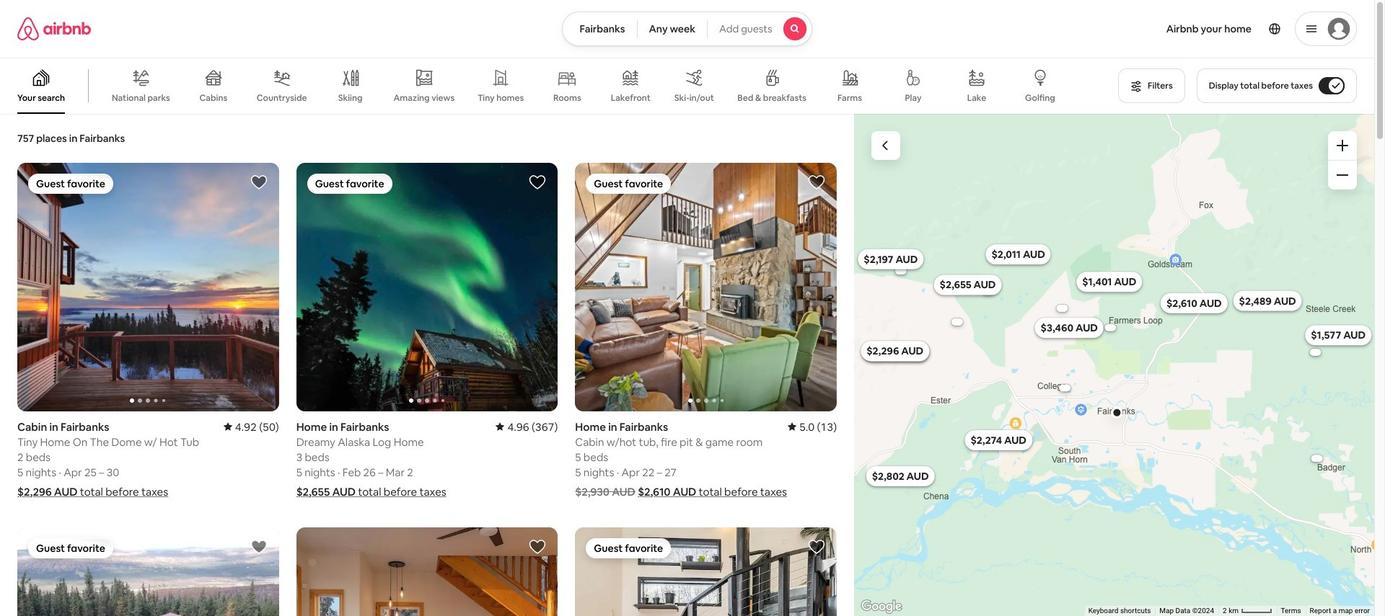 Task type: locate. For each thing, give the bounding box(es) containing it.
None search field
[[562, 12, 813, 46]]

the location you searched image
[[1111, 407, 1123, 419]]

0 horizontal spatial add to wishlist: home in fairbanks image
[[250, 539, 267, 556]]

add to wishlist: home in fairbanks image
[[250, 539, 267, 556], [808, 539, 826, 556]]

profile element
[[830, 0, 1357, 58]]

group
[[17, 163, 279, 412], [296, 163, 558, 412], [575, 163, 837, 412], [17, 528, 279, 617], [296, 528, 558, 617], [575, 528, 837, 617]]

zoom out image
[[1337, 170, 1349, 181]]

2 add to wishlist: home in fairbanks image from the left
[[808, 539, 826, 556]]

add to wishlist: home in fairbanks image
[[529, 174, 547, 191], [808, 174, 826, 191], [529, 539, 547, 556]]

4.96 out of 5 average rating,  367 reviews image
[[496, 420, 558, 434]]

1 horizontal spatial add to wishlist: home in fairbanks image
[[808, 539, 826, 556]]

add to wishlist: home in fairbanks image for 5.0 out of 5 average rating,  13 reviews image
[[808, 174, 826, 191]]

add to wishlist: home in fairbanks image for 4.96 out of 5 average rating,  367 reviews 'image'
[[529, 174, 547, 191]]



Task type: vqa. For each thing, say whether or not it's contained in the screenshot.
group
yes



Task type: describe. For each thing, give the bounding box(es) containing it.
add to wishlist: cabin in fairbanks image
[[250, 174, 267, 191]]

google map
showing 22 stays. region
[[854, 114, 1383, 617]]

5.0 out of 5 average rating,  13 reviews image
[[788, 420, 837, 434]]

google image
[[858, 598, 906, 617]]

1 add to wishlist: home in fairbanks image from the left
[[250, 539, 267, 556]]

4.92 out of 5 average rating,  50 reviews image
[[223, 420, 279, 434]]

zoom in image
[[1337, 140, 1349, 152]]



